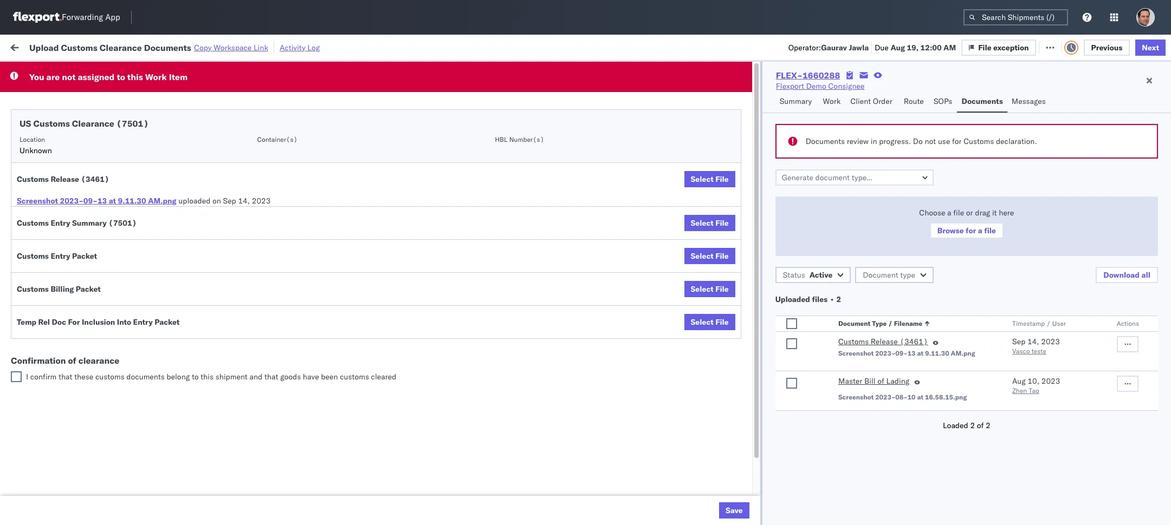 Task type: describe. For each thing, give the bounding box(es) containing it.
0 horizontal spatial this
[[127, 72, 143, 82]]

0 horizontal spatial a
[[948, 208, 952, 218]]

2023 inside aug 10, 2023 zhen tao
[[1042, 377, 1061, 387]]

demo
[[806, 81, 827, 91]]

client for client name
[[477, 87, 495, 95]]

4 1889466 from the top
[[731, 321, 764, 331]]

select file button for customs entry packet
[[684, 248, 735, 265]]

select for customs entry summary (7501)
[[691, 218, 714, 228]]

actions
[[1117, 320, 1140, 328]]

2 1846748 from the top
[[731, 130, 764, 140]]

it
[[993, 208, 997, 218]]

2023 inside sep 14, 2023 vasco teste
[[1041, 337, 1060, 347]]

of for loaded 2 of 2
[[977, 421, 984, 431]]

client order
[[851, 96, 893, 106]]

3 1846748 from the top
[[731, 154, 764, 164]]

4 flex-1846748 from the top
[[708, 178, 764, 188]]

2 11:59 from the top
[[206, 130, 227, 140]]

5:30
[[206, 488, 222, 498]]

sep 14, 2023 vasco teste
[[1013, 337, 1060, 356]]

2 maeu9408431 from the top
[[878, 393, 933, 403]]

client name
[[477, 87, 514, 95]]

schedule delivery appointment for 8:30 pm pst, jan 23, 2023
[[25, 368, 133, 378]]

lhuu7894563, for confirm pickup from los angeles, ca
[[794, 297, 850, 307]]

link
[[254, 43, 268, 52]]

forwarding app
[[62, 12, 120, 22]]

numbers for container numbers
[[825, 87, 851, 95]]

jan for 23,
[[256, 369, 268, 379]]

delivery inside button
[[55, 321, 82, 330]]

11:59 pm pdt, nov 4, 2022 for 3rd schedule pickup from los angeles, ca link from the top
[[206, 202, 305, 212]]

8:30 pm pst, jan 23, 2023
[[206, 369, 303, 379]]

6 ceau7522281, from the top
[[794, 226, 850, 235]]

select file button for customs release (3461)
[[684, 171, 735, 188]]

1 hlxu8034992 from the top
[[909, 106, 962, 116]]

1 maeu9408431 from the top
[[878, 369, 933, 379]]

1 horizontal spatial 2
[[971, 421, 975, 431]]

pm for 8:30 pm pst, jan 23, 2023's schedule delivery appointment link
[[224, 369, 236, 379]]

document type / filename
[[839, 320, 923, 328]]

1 schedule from the top
[[25, 106, 57, 116]]

ocean fcl for schedule pickup from rotterdam, netherlands link
[[393, 488, 431, 498]]

these
[[74, 372, 93, 382]]

work
[[31, 39, 59, 54]]

schedule delivery appointment for 11:59 pm pst, dec 13, 2022
[[25, 273, 133, 283]]

or
[[966, 208, 973, 218]]

5 schedule pickup from los angeles, ca from the top
[[25, 344, 158, 354]]

(7501) for customs entry summary (7501)
[[109, 218, 137, 228]]

use
[[938, 137, 950, 146]]

pickup for confirm pickup from los angeles, ca link
[[55, 297, 78, 307]]

5 flex-1846748 from the top
[[708, 202, 764, 212]]

have
[[303, 372, 319, 382]]

1 account from the left
[[533, 488, 561, 498]]

6 hlxu6269489, from the top
[[851, 226, 907, 235]]

fcl for 4th schedule pickup from los angeles, ca link from the top
[[417, 250, 431, 259]]

2 flex-2130384 from the top
[[708, 488, 764, 498]]

packet for customs billing packet
[[76, 285, 101, 294]]

screenshot 2023-08-10 at 16.58.15.png
[[839, 394, 967, 402]]

angeles, inside button
[[112, 297, 142, 307]]

1 flex-2130387 from the top
[[708, 369, 764, 379]]

1 schedule pickup from los angeles, ca button from the top
[[25, 129, 158, 141]]

2 that from the left
[[264, 372, 278, 382]]

5 ceau7522281, from the top
[[794, 202, 850, 211]]

risk
[[225, 42, 237, 52]]

pm for schedule delivery appointment link related to 11:59 pm pdt, nov 4, 2022
[[229, 107, 241, 116]]

uetu5238478 for schedule pickup from los angeles, ca
[[852, 249, 905, 259]]

upload customs clearance documents button
[[25, 225, 160, 237]]

clearance
[[78, 356, 119, 366]]

customs entry summary (7501)
[[17, 218, 137, 228]]

4 2130387 from the top
[[731, 512, 764, 522]]

7 schedule from the top
[[25, 273, 57, 283]]

status : ready for work, blocked, in progress
[[59, 67, 197, 75]]

9.11.30 for screenshot 2023-09-13 at 9.11.30 am.png
[[925, 350, 950, 358]]

upload customs clearance documents copy workspace link
[[29, 42, 268, 53]]

2 account from the left
[[617, 488, 645, 498]]

(7501) for us customs clearance (7501)
[[116, 118, 149, 129]]

temp rel doc for inclusion into entry packet
[[17, 318, 180, 327]]

loaded
[[943, 421, 969, 431]]

aug 10, 2023 zhen tao
[[1013, 377, 1061, 395]]

document type button
[[856, 267, 934, 284]]

3 schedule pickup from los angeles, ca link from the top
[[25, 201, 158, 212]]

1 vertical spatial work
[[145, 72, 167, 82]]

3 flex-2130387 from the top
[[708, 440, 764, 450]]

schedule delivery appointment link for 11:59 pm pdt, nov 4, 2022
[[25, 105, 133, 116]]

flex-1660288 link
[[776, 70, 840, 81]]

4 ceau7522281, hlxu6269489, hlxu8034992 from the top
[[794, 178, 962, 188]]

aug inside aug 10, 2023 zhen tao
[[1013, 377, 1026, 387]]

summary button
[[776, 92, 819, 113]]

packet for customs entry packet
[[72, 252, 97, 261]]

timestamp / user button
[[1010, 318, 1095, 329]]

4 lhuu7894563, uetu5238478 from the top
[[794, 321, 905, 331]]

9.11.30 for screenshot 2023-09-13 at 9.11.30 am.png uploaded on sep 14, 2023
[[118, 196, 146, 206]]

4 schedule pickup from los angeles, ca from the top
[[25, 249, 158, 259]]

at for screenshot 2023-09-13 at 9.11.30 am.png
[[917, 350, 924, 358]]

2 hlxu6269489, from the top
[[851, 130, 907, 140]]

0 horizontal spatial to
[[117, 72, 125, 82]]

2 2130387 from the top
[[731, 393, 764, 403]]

sops button
[[930, 92, 958, 113]]

messages
[[1012, 96, 1046, 106]]

next
[[1142, 43, 1160, 52]]

1 customs from the left
[[95, 372, 125, 382]]

5 hlxu6269489, from the top
[[851, 202, 907, 211]]

entry for summary
[[51, 218, 70, 228]]

0 vertical spatial aug
[[891, 43, 905, 52]]

1 vertical spatial on
[[212, 196, 221, 206]]

container numbers
[[794, 87, 851, 95]]

1 flex-1846748 from the top
[[708, 107, 764, 116]]

1 that from the left
[[59, 372, 72, 382]]

omkar savant
[[1039, 154, 1088, 164]]

fcl for 3rd schedule pickup from los angeles, ca link from the top
[[417, 202, 431, 212]]

clearance for us customs clearance (7501)
[[72, 118, 114, 129]]

file for customs billing packet
[[716, 285, 729, 294]]

fcl for confirm pickup from los angeles, ca link
[[417, 297, 431, 307]]

flex
[[690, 87, 703, 95]]

4 hlxu8034992 from the top
[[909, 178, 962, 188]]

pickup up confirmation of clearance
[[59, 344, 82, 354]]

track
[[276, 42, 294, 52]]

2 2130384 from the top
[[731, 488, 764, 498]]

goods
[[280, 372, 301, 382]]

23, for 2023
[[270, 369, 282, 379]]

4:00
[[206, 297, 222, 307]]

activity log
[[280, 43, 320, 52]]

action
[[1133, 42, 1157, 52]]

flexport. image
[[13, 12, 62, 23]]

upload customs clearance documents
[[25, 225, 160, 235]]

3 2130387 from the top
[[731, 440, 764, 450]]

0 horizontal spatial summary
[[72, 218, 107, 228]]

2 gvcu5265864 from the top
[[794, 392, 847, 402]]

2022 for confirm pickup from los angeles, ca link
[[286, 297, 305, 307]]

4 uetu5238478 from the top
[[852, 321, 905, 331]]

lhuu7894563, for schedule delivery appointment
[[794, 273, 850, 283]]

documents
[[126, 372, 165, 382]]

1 horizontal spatial customs release (3461)
[[839, 337, 928, 347]]

3 schedule pickup from los angeles, ca button from the top
[[25, 201, 158, 213]]

10 resize handle column header from the left
[[1105, 84, 1118, 526]]

4 schedule pickup from los angeles, ca link from the top
[[25, 249, 158, 259]]

into
[[117, 318, 131, 327]]

jaehyung choi - test origin agent
[[1039, 369, 1157, 379]]

import
[[92, 42, 117, 52]]

2 / from the left
[[1047, 320, 1051, 328]]

file for customs entry summary (7501)
[[716, 218, 729, 228]]

ocean fcl for 4th schedule pickup from los angeles, ca link from the top
[[393, 250, 431, 259]]

nov for 2nd schedule pickup from los angeles, ca link
[[262, 154, 276, 164]]

0 horizontal spatial work
[[118, 42, 137, 52]]

3 test123456 from the top
[[878, 154, 924, 164]]

778 at risk
[[200, 42, 237, 52]]

am
[[944, 43, 956, 52]]

nov for 3rd schedule pickup from los angeles, ca link from the top
[[262, 202, 276, 212]]

filename
[[894, 320, 923, 328]]

3 ceau7522281, from the top
[[794, 154, 850, 164]]

2023- for screenshot 2023-09-13 at 9.11.30 am.png
[[876, 350, 896, 358]]

2 nov from the top
[[262, 130, 276, 140]]

11:59 pm pdt, nov 4, 2022 for 2nd schedule pickup from los angeles, ca link
[[206, 154, 305, 164]]

angeles, up upload customs clearance documents
[[116, 201, 146, 211]]

1 schedule pickup from los angeles, ca from the top
[[25, 130, 158, 140]]

1 2130387 from the top
[[731, 369, 764, 379]]

confirm for confirm delivery
[[25, 321, 53, 330]]

1 2130384 from the top
[[731, 464, 764, 474]]

lading
[[887, 377, 910, 387]]

2 schedule from the top
[[25, 130, 57, 140]]

2 flex-1846748 from the top
[[708, 130, 764, 140]]

9 schedule from the top
[[25, 368, 57, 378]]

4 hlxu6269489, from the top
[[851, 178, 907, 188]]

2 schedule pickup from los angeles, ca button from the top
[[25, 153, 158, 165]]

12:00
[[921, 43, 942, 52]]

batch action
[[1110, 42, 1157, 52]]

11:59 for 2nd schedule pickup from los angeles, ca link
[[206, 154, 227, 164]]

hbl number(s)
[[495, 136, 544, 144]]

unknown
[[20, 146, 52, 156]]

1 ceau7522281, hlxu6269489, hlxu8034992 from the top
[[794, 106, 962, 116]]

schedule delivery appointment link for 8:30 pm pst, jan 23, 2023
[[25, 368, 133, 379]]

screenshot for screenshot 2023-09-13 at 9.11.30 am.png
[[839, 350, 874, 358]]

1662119
[[731, 417, 764, 426]]

confirm delivery
[[25, 321, 82, 330]]

dec for schedule delivery appointment
[[261, 273, 275, 283]]

screenshot for screenshot 2023-08-10 at 16.58.15.png
[[839, 394, 874, 402]]

gaurav jawla
[[1039, 107, 1084, 116]]

1 vertical spatial for
[[952, 137, 962, 146]]

file for temp rel doc for inclusion into entry packet
[[716, 318, 729, 327]]

clearance for upload customs clearance documents
[[84, 225, 119, 235]]

origin
[[1114, 369, 1135, 379]]

pickup for 2nd schedule pickup from los angeles, ca link
[[59, 154, 82, 163]]

pm for 11:59 pm pst, dec 13, 2022's schedule delivery appointment link
[[229, 273, 241, 283]]

uploaded
[[178, 196, 211, 206]]

2022 for schedule delivery appointment link related to 11:59 pm pdt, nov 4, 2022
[[287, 107, 305, 116]]

status for status active
[[783, 271, 805, 280]]

2 schedule pickup from los angeles, ca link from the top
[[25, 153, 158, 164]]

angeles, down "us customs clearance (7501)"
[[116, 130, 146, 140]]

rel
[[38, 318, 50, 327]]

my work
[[11, 39, 59, 54]]

pdt, for 2nd schedule pickup from los angeles, ca link
[[243, 154, 260, 164]]

1 test123456 from the top
[[878, 107, 924, 116]]

11:59 pm pst, dec 13, 2022 for schedule delivery appointment
[[206, 273, 310, 283]]

2 integration test account - karl lagerfeld from the left
[[561, 488, 702, 498]]

from for first schedule pickup from los angeles, ca link from the top
[[84, 130, 100, 140]]

angeles, up screenshot 2023-09-13 at 9.11.30 am.png uploaded on sep 14, 2023 at the top of page
[[116, 154, 146, 163]]

schedule delivery appointment button for 8:30 pm pst, jan 23, 2023
[[25, 368, 133, 380]]

2022 for 11:59 pm pst, dec 13, 2022's schedule delivery appointment link
[[291, 273, 310, 283]]

0 vertical spatial of
[[68, 356, 76, 366]]

1 horizontal spatial -
[[647, 488, 652, 498]]

nov for schedule delivery appointment link related to 11:59 pm pdt, nov 4, 2022
[[262, 107, 276, 116]]

container numbers button
[[788, 85, 862, 96]]

flex id button
[[685, 85, 778, 96]]

4 1846748 from the top
[[731, 178, 764, 188]]

8:30
[[206, 369, 222, 379]]

2 integration from the left
[[561, 488, 599, 498]]

6 ceau7522281, hlxu6269489, hlxu8034992 from the top
[[794, 226, 962, 235]]

am.png for screenshot 2023-09-13 at 9.11.30 am.png uploaded on sep 14, 2023
[[148, 196, 177, 206]]

filtered by:
[[11, 66, 50, 76]]

1 flex-2130384 from the top
[[708, 464, 764, 474]]

file for customs entry packet
[[716, 252, 729, 261]]

upload for upload customs clearance documents
[[25, 225, 50, 235]]

1 horizontal spatial to
[[192, 372, 199, 382]]

3 flex-1846748 from the top
[[708, 154, 764, 164]]

from for 4th schedule pickup from los angeles, ca link from the top
[[84, 249, 100, 259]]

flexport demo consignee link
[[776, 81, 865, 92]]

pdt, for schedule delivery appointment link related to 11:59 pm pdt, nov 4, 2022
[[243, 107, 260, 116]]

snooze
[[348, 87, 369, 95]]

location unknown
[[20, 136, 52, 156]]

flex-1889466 for confirm pickup from los angeles, ca
[[708, 297, 764, 307]]

3 ceau7522281, hlxu6269489, hlxu8034992 from the top
[[794, 154, 962, 164]]

app
[[105, 12, 120, 22]]

ready
[[83, 67, 102, 75]]

confirm delivery link
[[25, 320, 82, 331]]

5 1846748 from the top
[[731, 202, 764, 212]]

0 vertical spatial not
[[62, 72, 76, 82]]

6 hlxu8034992 from the top
[[909, 226, 962, 235]]

0 horizontal spatial -
[[563, 488, 568, 498]]

lhuu7894563, uetu5238478 for schedule delivery appointment
[[794, 273, 905, 283]]

4 lhuu7894563, from the top
[[794, 321, 850, 331]]

1 vertical spatial (3461)
[[900, 337, 928, 347]]

2 karl from the left
[[654, 488, 668, 498]]

documents button
[[958, 92, 1008, 113]]

id
[[704, 87, 711, 95]]

files
[[812, 295, 828, 305]]

4 flex-2130387 from the top
[[708, 512, 764, 522]]

11:59 for 4th schedule pickup from los angeles, ca link from the top
[[206, 250, 227, 259]]

2 vertical spatial packet
[[155, 318, 180, 327]]

Generate document type... text field
[[776, 170, 934, 186]]

2022 for 2nd schedule pickup from los angeles, ca link
[[287, 154, 305, 164]]

11:59 for 3rd schedule pickup from los angeles, ca link from the top
[[206, 202, 227, 212]]

3 schedule from the top
[[25, 154, 57, 163]]

(0)
[[176, 42, 191, 52]]

route
[[904, 96, 924, 106]]

0 horizontal spatial gaurav
[[821, 43, 847, 52]]

4 ceau7522281, from the top
[[794, 178, 850, 188]]

screenshot for screenshot 2023-09-13 at 9.11.30 am.png uploaded on sep 14, 2023
[[17, 196, 58, 206]]

1 integration test account - karl lagerfeld from the left
[[477, 488, 618, 498]]

2 hlxu8034992 from the top
[[909, 130, 962, 140]]

in
[[162, 67, 168, 75]]

2 ceau7522281, from the top
[[794, 130, 850, 140]]

schedule delivery appointment link for 11:59 pm pst, dec 13, 2022
[[25, 272, 133, 283]]

a inside browse for a file 'button'
[[978, 226, 983, 236]]

route button
[[900, 92, 930, 113]]

declaration.
[[996, 137, 1037, 146]]

confirm pickup from los angeles, ca button
[[25, 296, 154, 308]]

hbl
[[495, 136, 508, 144]]

2 ceau7522281, hlxu6269489, hlxu8034992 from the top
[[794, 130, 962, 140]]

1889466 for schedule pickup from los angeles, ca
[[731, 250, 764, 259]]

browse
[[938, 226, 964, 236]]

4 schedule from the top
[[25, 178, 57, 187]]

6 1846748 from the top
[[731, 226, 764, 236]]

3 schedule pickup from los angeles, ca from the top
[[25, 201, 158, 211]]

browse for a file
[[938, 226, 996, 236]]

here
[[999, 208, 1014, 218]]

0 horizontal spatial release
[[51, 175, 79, 184]]

screenshot 2023-09-13 at 9.11.30 am.png
[[839, 350, 976, 358]]

0 horizontal spatial jawla
[[849, 43, 869, 52]]

8 schedule from the top
[[25, 344, 57, 354]]

documents left review
[[806, 137, 845, 146]]

angeles, down into
[[116, 344, 146, 354]]

0 horizontal spatial file
[[954, 208, 964, 218]]

schedule pickup from rotterdam, netherlands
[[25, 488, 185, 497]]

timestamp
[[1013, 320, 1045, 328]]

pm for 4th schedule pickup from los angeles, ca link from the top
[[229, 250, 241, 259]]

2 11:59 pm pdt, nov 4, 2022 from the top
[[206, 130, 305, 140]]

customs entry packet
[[17, 252, 97, 261]]

2 horizontal spatial -
[[1091, 369, 1096, 379]]

2 schedule delivery appointment button from the top
[[25, 177, 133, 189]]

savant
[[1064, 154, 1088, 164]]

1 / from the left
[[889, 320, 893, 328]]

client for client order
[[851, 96, 871, 106]]

deadline
[[206, 87, 232, 95]]

us
[[20, 118, 31, 129]]

2 vertical spatial entry
[[133, 318, 153, 327]]



Task type: vqa. For each thing, say whether or not it's contained in the screenshot.
the top FLEX-2130384
yes



Task type: locate. For each thing, give the bounding box(es) containing it.
entry up customs entry packet
[[51, 218, 70, 228]]

from for confirm pickup from los angeles, ca link
[[80, 297, 96, 307]]

dec
[[261, 250, 275, 259], [261, 273, 275, 283], [256, 297, 271, 307]]

next button
[[1136, 39, 1166, 56]]

screenshot down master
[[839, 394, 874, 402]]

hlxu8034992 down sops button
[[909, 130, 962, 140]]

select for customs entry packet
[[691, 252, 714, 261]]

0 vertical spatial am.png
[[148, 196, 177, 206]]

on right '187'
[[266, 42, 274, 52]]

documents down mbl/mawb numbers button
[[962, 96, 1003, 106]]

2 vertical spatial of
[[977, 421, 984, 431]]

1 vertical spatial 13
[[908, 350, 916, 358]]

0 vertical spatial work
[[118, 42, 137, 52]]

1 vertical spatial abcdefg78456546
[[878, 273, 951, 283]]

client left name
[[477, 87, 495, 95]]

ca for confirm pickup from los angeles, ca link
[[144, 297, 154, 307]]

1893174
[[731, 345, 764, 355]]

gvcu5265864 down msdu7304509
[[794, 369, 847, 378]]

0 vertical spatial 2023-
[[60, 196, 83, 206]]

fcl for 8:30 pm pst, jan 23, 2023's schedule delivery appointment link
[[417, 369, 431, 379]]

uploaded files ∙ 2
[[776, 295, 841, 305]]

upload
[[29, 42, 59, 53], [25, 225, 50, 235]]

0 vertical spatial customs release (3461)
[[17, 175, 109, 184]]

0 horizontal spatial account
[[533, 488, 561, 498]]

2022 for 3rd schedule pickup from los angeles, ca link from the top
[[287, 202, 305, 212]]

due
[[875, 43, 889, 52]]

abcdefg78456546 for schedule pickup from los angeles, ca
[[878, 250, 951, 259]]

7 resize handle column header from the left
[[775, 84, 788, 526]]

abcdefg78456546 up maeu9736123
[[878, 321, 951, 331]]

client inside client order button
[[851, 96, 871, 106]]

2 numbers from the left
[[917, 87, 944, 95]]

customs right been
[[340, 372, 369, 382]]

schedule pickup from los angeles, ca link
[[25, 129, 158, 140], [25, 153, 158, 164], [25, 201, 158, 212], [25, 249, 158, 259]]

delivery for 11:59 pm pdt, nov 4, 2022
[[59, 106, 87, 116]]

zhen
[[1013, 387, 1027, 395]]

and
[[250, 372, 263, 382]]

sep inside sep 14, 2023 vasco teste
[[1013, 337, 1026, 347]]

status left the ready
[[59, 67, 78, 75]]

jawla left due
[[849, 43, 869, 52]]

1 horizontal spatial sep
[[1013, 337, 1026, 347]]

lhuu7894563, uetu5238478 up type
[[794, 297, 905, 307]]

uetu5238478 for schedule delivery appointment
[[852, 273, 905, 283]]

this left shipment
[[201, 372, 214, 382]]

summary down container
[[780, 96, 812, 106]]

not right do
[[925, 137, 936, 146]]

at down document type / filename button
[[917, 350, 924, 358]]

9.11.30 down document type / filename button
[[925, 350, 950, 358]]

1 vertical spatial screenshot
[[839, 350, 874, 358]]

0 horizontal spatial 13
[[98, 196, 107, 206]]

2 11:59 pm pst, dec 13, 2022 from the top
[[206, 273, 310, 283]]

document for document type
[[863, 271, 899, 280]]

pm for 2nd schedule pickup from los angeles, ca link
[[229, 154, 241, 164]]

loaded 2 of 2
[[943, 421, 991, 431]]

11:59 pm pst, dec 13, 2022 for schedule pickup from los angeles, ca
[[206, 250, 310, 259]]

of right bill
[[878, 377, 885, 387]]

1 horizontal spatial gaurav
[[1039, 107, 1064, 116]]

0 horizontal spatial integration
[[477, 488, 515, 498]]

resize handle column header for mode
[[459, 84, 472, 526]]

pickup up "customs entry summary (7501)"
[[59, 201, 82, 211]]

2 customs from the left
[[340, 372, 369, 382]]

ceau7522281, hlxu6269489, hlxu8034992
[[794, 106, 962, 116], [794, 130, 962, 140], [794, 154, 962, 164], [794, 178, 962, 188], [794, 202, 962, 211], [794, 226, 962, 235]]

2023- up master bill of lading
[[876, 350, 896, 358]]

08-
[[896, 394, 908, 402]]

entry up 'customs billing packet'
[[51, 252, 70, 261]]

0 vertical spatial on
[[266, 42, 274, 52]]

5 ceau7522281, hlxu6269489, hlxu8034992 from the top
[[794, 202, 962, 211]]

None checkbox
[[11, 372, 22, 383], [786, 378, 797, 389], [11, 372, 22, 383], [786, 378, 797, 389]]

7 ocean fcl from the top
[[393, 369, 431, 379]]

(7501) down workitem button
[[116, 118, 149, 129]]

lhuu7894563, up msdu7304509
[[794, 321, 850, 331]]

resize handle column header for container numbers
[[859, 84, 872, 526]]

0 horizontal spatial 09-
[[83, 196, 98, 206]]

packet
[[72, 252, 97, 261], [76, 285, 101, 294], [155, 318, 180, 327]]

progress
[[170, 67, 197, 75]]

lhuu7894563, up files
[[794, 273, 850, 283]]

0 vertical spatial summary
[[780, 96, 812, 106]]

ocean fcl for 2nd schedule pickup from los angeles, ca link
[[393, 154, 431, 164]]

1 horizontal spatial account
[[617, 488, 645, 498]]

lhuu7894563, uetu5238478 up the active
[[794, 249, 905, 259]]

for right use
[[952, 137, 962, 146]]

/ right type
[[889, 320, 893, 328]]

consignee inside consignee button
[[561, 87, 592, 95]]

ocean fcl for schedule delivery appointment link related to 11:59 pm pdt, nov 4, 2022
[[393, 107, 431, 116]]

2 appointment from the top
[[89, 178, 133, 187]]

1 gvcu5265864 from the top
[[794, 369, 847, 378]]

1 vertical spatial 09-
[[896, 350, 908, 358]]

0 vertical spatial 11:59 pm pst, dec 13, 2022
[[206, 250, 310, 259]]

0 horizontal spatial 2
[[837, 295, 841, 305]]

gaurav up 1660288
[[821, 43, 847, 52]]

lhuu7894563, uetu5238478
[[794, 249, 905, 259], [794, 273, 905, 283], [794, 297, 905, 307], [794, 321, 905, 331]]

document for document type / filename
[[839, 320, 871, 328]]

1 vertical spatial this
[[201, 372, 214, 382]]

2 vertical spatial 2023-
[[876, 394, 896, 402]]

11 resize handle column header from the left
[[1144, 84, 1157, 526]]

0 vertical spatial jawla
[[849, 43, 869, 52]]

5 select file button from the top
[[684, 314, 735, 331]]

1 hlxu6269489, from the top
[[851, 106, 907, 116]]

schedule delivery appointment up 'screenshot 2023-09-13 at 9.11.30 am.png' link
[[25, 178, 133, 187]]

sops
[[934, 96, 953, 106]]

1 vertical spatial jawla
[[1066, 107, 1084, 116]]

a right choose
[[948, 208, 952, 218]]

on
[[266, 42, 274, 52], [212, 196, 221, 206]]

None checkbox
[[786, 319, 797, 330], [786, 339, 797, 350], [786, 319, 797, 330], [786, 339, 797, 350]]

this
[[127, 72, 143, 82], [201, 372, 214, 382]]

client inside the client name 'button'
[[477, 87, 495, 95]]

schedule pickup from rotterdam, netherlands link
[[25, 487, 185, 498]]

that right and
[[264, 372, 278, 382]]

ocean fcl for confirm pickup from los angeles, ca link
[[393, 297, 431, 307]]

hlxu8034992 down use
[[909, 154, 962, 164]]

work down container numbers "button"
[[823, 96, 841, 106]]

ca inside button
[[144, 297, 154, 307]]

1 vertical spatial 2130384
[[731, 488, 764, 498]]

resize handle column header for flex id
[[775, 84, 788, 526]]

a down drag
[[978, 226, 983, 236]]

consignee inside flexport demo consignee link
[[829, 81, 865, 91]]

4 resize handle column header from the left
[[459, 84, 472, 526]]

3 hlxu6269489, from the top
[[851, 154, 907, 164]]

master bill of lading
[[839, 377, 910, 387]]

clearance down workitem button
[[72, 118, 114, 129]]

1 karl from the left
[[570, 488, 584, 498]]

2022 for 4th schedule pickup from los angeles, ca link from the top
[[291, 250, 310, 259]]

2 vertical spatial work
[[823, 96, 841, 106]]

1 horizontal spatial of
[[878, 377, 885, 387]]

work right the import
[[118, 42, 137, 52]]

document type
[[863, 271, 916, 280]]

upload inside button
[[25, 225, 50, 235]]

copy workspace link button
[[194, 43, 268, 52]]

4 schedule delivery appointment link from the top
[[25, 368, 133, 379]]

0 vertical spatial for
[[104, 67, 113, 75]]

1 horizontal spatial status
[[783, 271, 805, 280]]

flex id
[[690, 87, 711, 95]]

mbl/mawb numbers button
[[872, 85, 1023, 96]]

ocean fcl for 8:30 pm pst, jan 23, 2023's schedule delivery appointment link
[[393, 369, 431, 379]]

select file for customs entry packet
[[691, 252, 729, 261]]

187 on track
[[250, 42, 294, 52]]

pm for confirm pickup from los angeles, ca link
[[224, 297, 236, 307]]

1 horizontal spatial work
[[145, 72, 167, 82]]

documents down screenshot 2023-09-13 at 9.11.30 am.png uploaded on sep 14, 2023 at the top of page
[[121, 225, 160, 235]]

user
[[1053, 320, 1066, 328]]

workitem button
[[7, 85, 188, 96]]

been
[[321, 372, 338, 382]]

1 horizontal spatial client
[[851, 96, 871, 106]]

uetu5238478 for confirm pickup from los angeles, ca
[[852, 297, 905, 307]]

confirm pickup from los angeles, ca link
[[25, 296, 154, 307]]

0 vertical spatial upload
[[29, 42, 59, 53]]

09- up lading
[[896, 350, 908, 358]]

test
[[525, 107, 539, 116], [609, 107, 623, 116], [525, 130, 539, 140], [525, 154, 539, 164], [609, 154, 623, 164], [525, 202, 539, 212], [609, 202, 623, 212], [525, 250, 539, 259], [609, 250, 623, 259], [525, 273, 539, 283], [609, 273, 623, 283], [525, 297, 539, 307], [609, 297, 623, 307], [1098, 369, 1112, 379], [517, 488, 531, 498], [601, 488, 615, 498]]

pickup
[[59, 130, 82, 140], [59, 154, 82, 163], [59, 201, 82, 211], [59, 249, 82, 259], [55, 297, 78, 307], [59, 344, 82, 354], [59, 488, 82, 497]]

operator
[[1039, 87, 1065, 95]]

import work
[[92, 42, 137, 52]]

customs
[[95, 372, 125, 382], [340, 372, 369, 382]]

3 lhuu7894563, uetu5238478 from the top
[[794, 297, 905, 307]]

clearance for upload customs clearance documents copy workspace link
[[100, 42, 142, 53]]

6 schedule from the top
[[25, 249, 57, 259]]

2 lhuu7894563, from the top
[[794, 273, 850, 283]]

14, right uploaded
[[238, 196, 250, 206]]

4 select from the top
[[691, 285, 714, 294]]

1 horizontal spatial consignee
[[829, 81, 865, 91]]

of for master bill of lading
[[878, 377, 885, 387]]

schedule delivery appointment button up "us customs clearance (7501)"
[[25, 105, 133, 117]]

2023- up "customs entry summary (7501)"
[[60, 196, 83, 206]]

select for temp rel doc for inclusion into entry packet
[[691, 318, 714, 327]]

this left in
[[127, 72, 143, 82]]

at right 10
[[917, 394, 924, 402]]

appointment up confirm pickup from los angeles, ca link
[[89, 273, 133, 283]]

status up uploaded
[[783, 271, 805, 280]]

hlxu8034992 down mbl/mawb numbers button
[[909, 106, 962, 116]]

1660288
[[803, 70, 840, 81]]

1 vertical spatial sep
[[1013, 337, 1026, 347]]

1 vertical spatial flex-2130384
[[708, 488, 764, 498]]

schedule delivery appointment up billing
[[25, 273, 133, 283]]

1 vertical spatial (7501)
[[109, 218, 137, 228]]

packet right into
[[155, 318, 180, 327]]

0 vertical spatial sep
[[223, 196, 236, 206]]

pickup right the unknown
[[59, 154, 82, 163]]

customs release (3461) down the unknown
[[17, 175, 109, 184]]

8 fcl from the top
[[417, 488, 431, 498]]

appointment for 11:59 pm pst, dec 13, 2022
[[89, 273, 133, 283]]

schedule delivery appointment up "us customs clearance (7501)"
[[25, 106, 133, 116]]

angeles, up into
[[112, 297, 142, 307]]

schedule delivery appointment down confirmation of clearance
[[25, 368, 133, 378]]

1 11:59 pm pdt, nov 4, 2022 from the top
[[206, 107, 305, 116]]

1 vertical spatial 23,
[[270, 369, 282, 379]]

status
[[59, 67, 78, 75], [783, 271, 805, 280]]

0 vertical spatial dec
[[261, 250, 275, 259]]

187
[[250, 42, 264, 52]]

2 13, from the top
[[277, 273, 289, 283]]

select file button for customs billing packet
[[684, 281, 735, 298]]

3 flex-1889466 from the top
[[708, 297, 764, 307]]

clearance down 'screenshot 2023-09-13 at 9.11.30 am.png' link
[[84, 225, 119, 235]]

1 pdt, from the top
[[243, 107, 260, 116]]

for
[[68, 318, 80, 327]]

1 1846748 from the top
[[731, 107, 764, 116]]

at up upload customs clearance documents
[[109, 196, 116, 206]]

13 up upload customs clearance documents link
[[98, 196, 107, 206]]

pm for 3rd schedule pickup from los angeles, ca link from the top
[[229, 202, 241, 212]]

1 vertical spatial 2023-
[[876, 350, 896, 358]]

1 schedule pickup from los angeles, ca link from the top
[[25, 129, 158, 140]]

0 vertical spatial abcdefg78456546
[[878, 250, 951, 259]]

09- for screenshot 2023-09-13 at 9.11.30 am.png uploaded on sep 14, 2023
[[83, 196, 98, 206]]

3 abcdefg78456546 from the top
[[878, 321, 951, 331]]

2 ocean fcl from the top
[[393, 154, 431, 164]]

2 for of
[[986, 421, 991, 431]]

1 horizontal spatial 09-
[[896, 350, 908, 358]]

shipment
[[216, 372, 248, 382]]

am.png up 16.58.15.png
[[951, 350, 976, 358]]

3 schedule delivery appointment from the top
[[25, 273, 133, 283]]

of up these
[[68, 356, 76, 366]]

0 vertical spatial release
[[51, 175, 79, 184]]

pm for schedule pickup from rotterdam, netherlands link
[[224, 488, 236, 498]]

0 horizontal spatial sep
[[223, 196, 236, 206]]

9.11.30 up upload customs clearance documents
[[118, 196, 146, 206]]

1 horizontal spatial /
[[1047, 320, 1051, 328]]

on right uploaded
[[212, 196, 221, 206]]

upload up customs entry packet
[[25, 225, 50, 235]]

lhuu7894563, uetu5238478 for schedule pickup from los angeles, ca
[[794, 249, 905, 259]]

bill
[[865, 377, 876, 387]]

abcdefg78456546
[[878, 250, 951, 259], [878, 273, 951, 283], [878, 321, 951, 331]]

9 resize handle column header from the left
[[1021, 84, 1034, 526]]

14,
[[238, 196, 250, 206], [1028, 337, 1040, 347]]

jaehyung
[[1039, 369, 1071, 379]]

1 horizontal spatial aug
[[1013, 377, 1026, 387]]

0 vertical spatial 09-
[[83, 196, 98, 206]]

6 fcl from the top
[[417, 297, 431, 307]]

4 pdt, from the top
[[243, 202, 260, 212]]

for inside 'button'
[[966, 226, 976, 236]]

1 ocean fcl from the top
[[393, 107, 431, 116]]

(3461) up 'screenshot 2023-09-13 at 9.11.30 am.png' link
[[81, 175, 109, 184]]

file exception button
[[969, 39, 1044, 55], [969, 39, 1044, 55], [962, 39, 1036, 56], [962, 39, 1036, 56]]

i
[[26, 372, 28, 382]]

delivery for 8:30 pm pst, jan 23, 2023
[[59, 368, 87, 378]]

customs down clearance
[[95, 372, 125, 382]]

1 vertical spatial summary
[[72, 218, 107, 228]]

2 schedule delivery appointment link from the top
[[25, 177, 133, 188]]

lhuu7894563, uetu5238478 up ∙
[[794, 273, 905, 283]]

0 horizontal spatial that
[[59, 372, 72, 382]]

flex-
[[776, 70, 803, 81], [708, 107, 731, 116], [708, 130, 731, 140], [708, 154, 731, 164], [708, 178, 731, 188], [708, 202, 731, 212], [708, 226, 731, 236], [708, 250, 731, 259], [708, 273, 731, 283], [708, 297, 731, 307], [708, 321, 731, 331], [708, 345, 731, 355], [708, 369, 731, 379], [708, 393, 731, 403], [708, 417, 731, 426], [708, 440, 731, 450], [708, 464, 731, 474], [708, 488, 731, 498], [708, 512, 731, 522]]

4 11:59 from the top
[[206, 202, 227, 212]]

from for 3rd schedule pickup from los angeles, ca link from the top
[[84, 201, 100, 211]]

1889466 for confirm pickup from los angeles, ca
[[731, 297, 764, 307]]

document
[[863, 271, 899, 280], [839, 320, 871, 328]]

schedule delivery appointment for 11:59 pm pdt, nov 4, 2022
[[25, 106, 133, 116]]

0 horizontal spatial consignee
[[561, 87, 592, 95]]

flex-1889466 for schedule delivery appointment
[[708, 273, 764, 283]]

fcl for 2nd schedule pickup from los angeles, ca link
[[417, 154, 431, 164]]

2 lagerfeld from the left
[[670, 488, 702, 498]]

1 13, from the top
[[277, 250, 289, 259]]

4 fcl from the top
[[417, 250, 431, 259]]

select file
[[691, 175, 729, 184], [691, 218, 729, 228], [691, 252, 729, 261], [691, 285, 729, 294], [691, 318, 729, 327]]

copy
[[194, 43, 212, 52]]

customs inside button
[[52, 225, 82, 235]]

previous
[[1092, 43, 1123, 52]]

3 1889466 from the top
[[731, 297, 764, 307]]

pm
[[229, 107, 241, 116], [229, 130, 241, 140], [229, 154, 241, 164], [229, 202, 241, 212], [229, 250, 241, 259], [229, 273, 241, 283], [224, 297, 236, 307], [224, 369, 236, 379], [224, 488, 236, 498]]

status for status : ready for work, blocked, in progress
[[59, 67, 78, 75]]

0 vertical spatial jan
[[256, 369, 268, 379]]

file down the it
[[985, 226, 996, 236]]

jan left goods
[[256, 369, 268, 379]]

1 horizontal spatial file
[[985, 226, 996, 236]]

customs release (3461) link
[[839, 337, 928, 350]]

0 vertical spatial (3461)
[[81, 175, 109, 184]]

import work button
[[88, 35, 142, 59]]

work button
[[819, 92, 846, 113]]

1 ceau7522281, from the top
[[794, 106, 850, 116]]

pdt,
[[243, 107, 260, 116], [243, 130, 260, 140], [243, 154, 260, 164], [243, 202, 260, 212]]

schedule delivery appointment
[[25, 106, 133, 116], [25, 178, 133, 187], [25, 273, 133, 283], [25, 368, 133, 378]]

clearance up work, on the left top
[[100, 42, 142, 53]]

entry right into
[[133, 318, 153, 327]]

0 horizontal spatial 9.11.30
[[118, 196, 146, 206]]

aug up zhen on the right bottom of the page
[[1013, 377, 1026, 387]]

1 horizontal spatial lagerfeld
[[670, 488, 702, 498]]

1 1889466 from the top
[[731, 250, 764, 259]]

documents review in progress. do not use for customs declaration.
[[806, 137, 1037, 146]]

upload up by:
[[29, 42, 59, 53]]

7 fcl from the top
[[417, 369, 431, 379]]

1 vertical spatial of
[[878, 377, 885, 387]]

0 vertical spatial (7501)
[[116, 118, 149, 129]]

omkar
[[1039, 154, 1062, 164]]

documents inside documents button
[[962, 96, 1003, 106]]

0 vertical spatial client
[[477, 87, 495, 95]]

not
[[62, 72, 76, 82], [925, 137, 936, 146]]

2 horizontal spatial 2
[[986, 421, 991, 431]]

1 horizontal spatial jawla
[[1066, 107, 1084, 116]]

13 down "filename"
[[908, 350, 916, 358]]

0 vertical spatial 13
[[98, 196, 107, 206]]

4 ocean fcl from the top
[[393, 250, 431, 259]]

numbers inside "button"
[[825, 87, 851, 95]]

1 horizontal spatial a
[[978, 226, 983, 236]]

10 schedule from the top
[[25, 488, 57, 497]]

1 horizontal spatial summary
[[780, 96, 812, 106]]

order
[[873, 96, 893, 106]]

belong
[[167, 372, 190, 382]]

ca for 2nd schedule pickup from los angeles, ca link
[[148, 154, 158, 163]]

Search Work text field
[[807, 39, 925, 55]]

4 schedule delivery appointment from the top
[[25, 368, 133, 378]]

schedule
[[25, 106, 57, 116], [25, 130, 57, 140], [25, 154, 57, 163], [25, 178, 57, 187], [25, 201, 57, 211], [25, 249, 57, 259], [25, 273, 57, 283], [25, 344, 57, 354], [25, 368, 57, 378], [25, 488, 57, 497]]

(7501) down screenshot 2023-09-13 at 9.11.30 am.png uploaded on sep 14, 2023 at the top of page
[[109, 218, 137, 228]]

0 vertical spatial confirm
[[25, 297, 53, 307]]

pickup inside button
[[55, 297, 78, 307]]

release inside the "customs release (3461)" link
[[871, 337, 898, 347]]

ocean fcl for 3rd schedule pickup from los angeles, ca link from the top
[[393, 202, 431, 212]]

0 vertical spatial this
[[127, 72, 143, 82]]

los inside button
[[98, 297, 110, 307]]

0 horizontal spatial for
[[104, 67, 113, 75]]

Search Shipments (/) text field
[[964, 9, 1068, 25]]

are
[[46, 72, 60, 82]]

1 confirm from the top
[[25, 297, 53, 307]]

13, for schedule delivery appointment
[[277, 273, 289, 283]]

13, for schedule pickup from los angeles, ca
[[277, 250, 289, 259]]

billing
[[51, 285, 74, 294]]

5 select from the top
[[691, 318, 714, 327]]

from for 2nd schedule pickup from los angeles, ca link
[[84, 154, 100, 163]]

1 horizontal spatial 13
[[908, 350, 916, 358]]

not left :
[[62, 72, 76, 82]]

appointment for 8:30 pm pst, jan 23, 2023
[[89, 368, 133, 378]]

browse for a file button
[[930, 223, 1004, 239]]

entry for packet
[[51, 252, 70, 261]]

select file for customs release (3461)
[[691, 175, 729, 184]]

clearance
[[100, 42, 142, 53], [72, 118, 114, 129], [84, 225, 119, 235]]

pickup inside button
[[59, 488, 82, 497]]

lhuu7894563, up the active
[[794, 249, 850, 259]]

hlxu8034992 up choose
[[909, 178, 962, 188]]

13 for screenshot 2023-09-13 at 9.11.30 am.png uploaded on sep 14, 2023
[[98, 196, 107, 206]]

2 pdt, from the top
[[243, 130, 260, 140]]

ocean
[[393, 107, 415, 116], [501, 107, 523, 116], [585, 107, 607, 116], [501, 130, 523, 140], [393, 154, 415, 164], [501, 154, 523, 164], [585, 154, 607, 164], [393, 202, 415, 212], [501, 202, 523, 212], [585, 202, 607, 212], [393, 250, 415, 259], [501, 250, 523, 259], [585, 250, 607, 259], [393, 273, 415, 283], [501, 273, 523, 283], [585, 273, 607, 283], [393, 297, 415, 307], [501, 297, 523, 307], [585, 297, 607, 307], [393, 369, 415, 379], [393, 488, 415, 498]]

1 vertical spatial gvcu5265864
[[794, 392, 847, 402]]

1 11:59 from the top
[[206, 107, 227, 116]]

mode button
[[388, 85, 461, 96]]

2 jan from the top
[[256, 488, 268, 498]]

4 appointment from the top
[[89, 368, 133, 378]]

dec for confirm pickup from los angeles, ca
[[256, 297, 271, 307]]

2 flex-2130387 from the top
[[708, 393, 764, 403]]

release up 'screenshot 2023-09-13 at 9.11.30 am.png' link
[[51, 175, 79, 184]]

schedule inside button
[[25, 488, 57, 497]]

3 11:59 from the top
[[206, 154, 227, 164]]

numbers inside button
[[917, 87, 944, 95]]

lhuu7894563, down the active
[[794, 297, 850, 307]]

0 vertical spatial to
[[117, 72, 125, 82]]

2023-
[[60, 196, 83, 206], [876, 350, 896, 358], [876, 394, 896, 402]]

customs release (3461) down document type / filename
[[839, 337, 928, 347]]

resize handle column header for consignee
[[672, 84, 685, 526]]

resize handle column header for workitem
[[186, 84, 199, 526]]

hlxu8034992 up browse
[[909, 202, 962, 211]]

1 vertical spatial client
[[851, 96, 871, 106]]

schedule delivery appointment button up 'screenshot 2023-09-13 at 9.11.30 am.png' link
[[25, 177, 133, 189]]

file inside 'button'
[[985, 226, 996, 236]]

1 horizontal spatial release
[[871, 337, 898, 347]]

forwarding
[[62, 12, 103, 22]]

pickup down billing
[[55, 297, 78, 307]]

packet down upload customs clearance documents button
[[72, 252, 97, 261]]

at left risk
[[216, 42, 223, 52]]

0 vertical spatial gvcu5265864
[[794, 369, 847, 378]]

pickup for first schedule pickup from los angeles, ca link from the top
[[59, 130, 82, 140]]

2 schedule delivery appointment from the top
[[25, 178, 133, 187]]

0 horizontal spatial (3461)
[[81, 175, 109, 184]]

ca for 4th schedule pickup from los angeles, ca link from the top
[[148, 249, 158, 259]]

0 vertical spatial 14,
[[238, 196, 250, 206]]

appointment down workitem button
[[89, 106, 133, 116]]

pickup for schedule pickup from rotterdam, netherlands link
[[59, 488, 82, 497]]

1 integration from the left
[[477, 488, 515, 498]]

fcl for schedule pickup from rotterdam, netherlands link
[[417, 488, 431, 498]]

clearance inside button
[[84, 225, 119, 235]]

jan left '30,'
[[256, 488, 268, 498]]

from inside button
[[80, 297, 96, 307]]

5 hlxu8034992 from the top
[[909, 202, 962, 211]]

ocean fcl for 11:59 pm pst, dec 13, 2022's schedule delivery appointment link
[[393, 273, 431, 283]]

from inside button
[[84, 488, 100, 497]]

at for screenshot 2023-08-10 at 16.58.15.png
[[917, 394, 924, 402]]

documents up in
[[144, 42, 191, 53]]

0 vertical spatial status
[[59, 67, 78, 75]]

appointment for 11:59 pm pdt, nov 4, 2022
[[89, 106, 133, 116]]

2 horizontal spatial work
[[823, 96, 841, 106]]

master bill of lading link
[[839, 376, 910, 389]]

client name button
[[472, 85, 545, 96]]

flexport
[[776, 81, 804, 91]]

confirm pickup from los angeles, ca
[[25, 297, 154, 307]]

i confirm that these customs documents belong to this shipment and that goods have been customs cleared
[[26, 372, 397, 382]]

select file for customs billing packet
[[691, 285, 729, 294]]

schedule delivery appointment button for 11:59 pm pdt, nov 4, 2022
[[25, 105, 133, 117]]

3 select file button from the top
[[684, 248, 735, 265]]

sep up the vasco
[[1013, 337, 1026, 347]]

4 select file from the top
[[691, 285, 729, 294]]

2 test123456 from the top
[[878, 130, 924, 140]]

abcdefg78456546 up type
[[878, 250, 951, 259]]

1 horizontal spatial on
[[266, 42, 274, 52]]

4, for schedule delivery appointment link related to 11:59 pm pdt, nov 4, 2022
[[278, 107, 285, 116]]

14, inside sep 14, 2023 vasco teste
[[1028, 337, 1040, 347]]

3 uetu5238478 from the top
[[852, 297, 905, 307]]

0 horizontal spatial not
[[62, 72, 76, 82]]

0 vertical spatial entry
[[51, 218, 70, 228]]

summary inside button
[[780, 96, 812, 106]]

ca for 3rd schedule pickup from los angeles, ca link from the top
[[148, 201, 158, 211]]

bosch
[[477, 107, 499, 116], [561, 107, 583, 116], [477, 130, 499, 140], [477, 154, 499, 164], [561, 154, 583, 164], [477, 202, 499, 212], [561, 202, 583, 212], [477, 250, 499, 259], [561, 250, 583, 259], [477, 273, 499, 283], [561, 273, 583, 283], [477, 297, 499, 307], [561, 297, 583, 307]]

3 schedule delivery appointment link from the top
[[25, 272, 133, 283]]

resize handle column header
[[186, 84, 199, 526], [330, 84, 343, 526], [375, 84, 388, 526], [459, 84, 472, 526], [543, 84, 556, 526], [672, 84, 685, 526], [775, 84, 788, 526], [859, 84, 872, 526], [1021, 84, 1034, 526], [1105, 84, 1118, 526], [1144, 84, 1157, 526]]

3 11:59 pm pdt, nov 4, 2022 from the top
[[206, 154, 305, 164]]

2023- for screenshot 2023-08-10 at 16.58.15.png
[[876, 394, 896, 402]]

fcl for schedule delivery appointment link related to 11:59 pm pdt, nov 4, 2022
[[417, 107, 431, 116]]

my
[[11, 39, 28, 54]]

name
[[496, 87, 514, 95]]

delivery
[[59, 106, 87, 116], [59, 178, 87, 187], [59, 273, 87, 283], [55, 321, 82, 330], [59, 368, 87, 378]]

download
[[1104, 271, 1140, 280]]

from for schedule pickup from rotterdam, netherlands link
[[84, 488, 100, 497]]

2 vertical spatial abcdefg78456546
[[878, 321, 951, 331]]

of right loaded
[[977, 421, 984, 431]]

5 resize handle column header from the left
[[543, 84, 556, 526]]

0 horizontal spatial /
[[889, 320, 893, 328]]

mbl/mawb
[[878, 87, 916, 95]]

0 horizontal spatial karl
[[570, 488, 584, 498]]

(3461) up screenshot 2023-09-13 at 9.11.30 am.png
[[900, 337, 928, 347]]

resize handle column header for deadline
[[330, 84, 343, 526]]

1 vertical spatial customs release (3461)
[[839, 337, 928, 347]]

1 vertical spatial status
[[783, 271, 805, 280]]

flex-1889466 button
[[690, 247, 766, 262], [690, 247, 766, 262], [690, 271, 766, 286], [690, 271, 766, 286], [690, 295, 766, 310], [690, 295, 766, 310], [690, 318, 766, 334], [690, 318, 766, 334]]

1 4, from the top
[[278, 107, 285, 116]]

documents inside upload customs clearance documents link
[[121, 225, 160, 235]]

3 4, from the top
[[278, 154, 285, 164]]

appointment up 'screenshot 2023-09-13 at 9.11.30 am.png' link
[[89, 178, 133, 187]]

3 hlxu8034992 from the top
[[909, 154, 962, 164]]

1 vertical spatial not
[[925, 137, 936, 146]]

2 horizontal spatial of
[[977, 421, 984, 431]]

select file for customs entry summary (7501)
[[691, 218, 729, 228]]

0 horizontal spatial lagerfeld
[[586, 488, 618, 498]]

1 vertical spatial release
[[871, 337, 898, 347]]

angeles, down upload customs clearance documents button
[[116, 249, 146, 259]]

file left or
[[954, 208, 964, 218]]

summary down 'screenshot 2023-09-13 at 9.11.30 am.png' link
[[72, 218, 107, 228]]

to right assigned
[[117, 72, 125, 82]]

5 11:59 from the top
[[206, 250, 227, 259]]

19,
[[907, 43, 919, 52]]

for left work, on the left top
[[104, 67, 113, 75]]

download all button
[[1096, 267, 1158, 284]]

4 schedule pickup from los angeles, ca button from the top
[[25, 249, 158, 260]]

1 resize handle column header from the left
[[186, 84, 199, 526]]

fcl for 11:59 pm pst, dec 13, 2022's schedule delivery appointment link
[[417, 273, 431, 283]]

1 horizontal spatial not
[[925, 137, 936, 146]]

2023- for screenshot 2023-09-13 at 9.11.30 am.png uploaded on sep 14, 2023
[[60, 196, 83, 206]]

2 4, from the top
[[278, 130, 285, 140]]

select file for temp rel doc for inclusion into entry packet
[[691, 318, 729, 327]]

schedule delivery appointment button for 11:59 pm pst, dec 13, 2022
[[25, 272, 133, 284]]

release
[[51, 175, 79, 184], [871, 337, 898, 347]]



